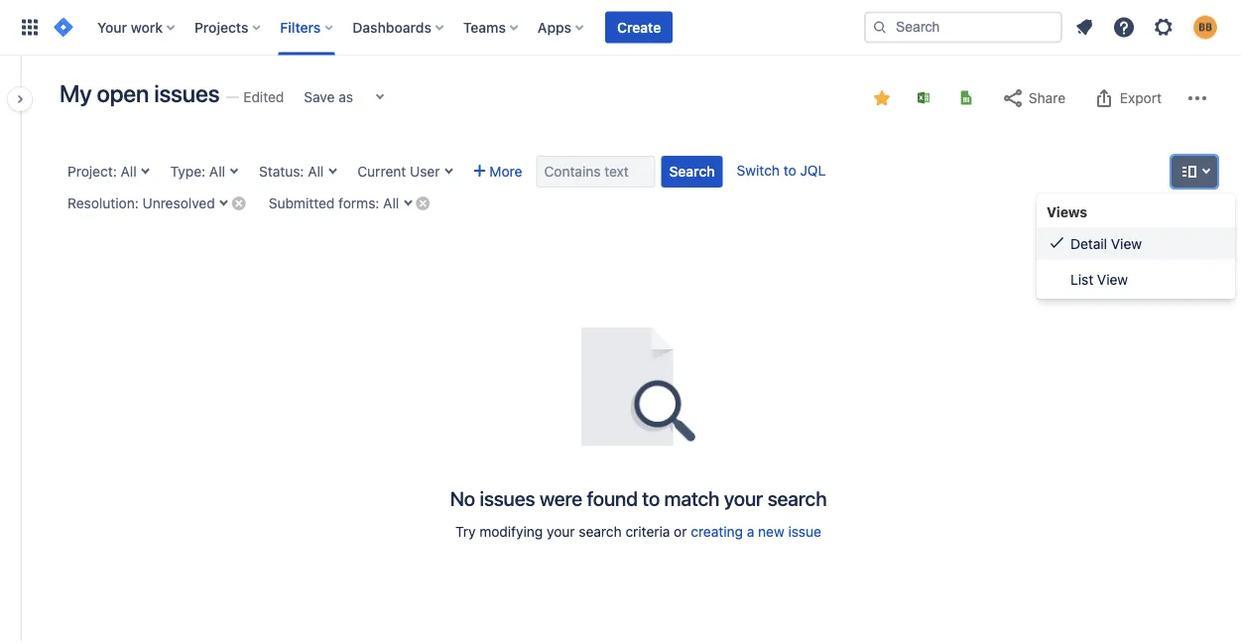 Task type: vqa. For each thing, say whether or not it's contained in the screenshot.
Your profile and settings IMAGE
yes



Task type: describe. For each thing, give the bounding box(es) containing it.
my open issues
[[60, 79, 220, 107]]

forms:
[[339, 195, 380, 211]]

try modifying your search criteria or creating a new issue
[[456, 524, 822, 540]]

export
[[1121, 90, 1163, 106]]

help image
[[1113, 15, 1137, 39]]

current
[[358, 163, 406, 180]]

all for status: all
[[308, 163, 324, 180]]

1 horizontal spatial your
[[725, 486, 764, 510]]

submitted
[[269, 195, 335, 211]]

resolution:
[[68, 195, 139, 211]]

create
[[618, 19, 661, 35]]

view for list view
[[1098, 271, 1129, 287]]

current user
[[358, 163, 440, 180]]

detail view link
[[1037, 228, 1236, 260]]

current user button
[[350, 156, 460, 188]]

notifications image
[[1073, 15, 1097, 39]]

projects button
[[189, 11, 268, 43]]

export button
[[1083, 82, 1172, 114]]

detail view
[[1071, 235, 1143, 252]]

1 vertical spatial issues
[[480, 486, 535, 510]]

settings image
[[1153, 15, 1176, 39]]

projects
[[195, 19, 249, 35]]

0 vertical spatial issues
[[154, 79, 220, 107]]

switch
[[737, 162, 780, 179]]

1 horizontal spatial to
[[784, 162, 797, 179]]

1 vertical spatial to
[[643, 486, 660, 510]]

unresolved
[[142, 195, 215, 211]]

list view
[[1071, 271, 1129, 287]]

status:
[[259, 163, 304, 180]]

0 horizontal spatial search
[[579, 524, 622, 540]]

detail
[[1071, 235, 1108, 252]]

creating a new issue link
[[691, 524, 822, 540]]

a
[[747, 524, 755, 540]]

jql
[[801, 162, 826, 179]]

your profile and settings image
[[1194, 15, 1218, 39]]

save as button
[[294, 81, 363, 113]]

view for detail view
[[1112, 235, 1143, 252]]

submitted forms: all
[[269, 195, 399, 211]]

status: all
[[259, 163, 324, 180]]

Search field
[[865, 11, 1063, 43]]

search image
[[873, 19, 889, 35]]

modifying
[[480, 524, 543, 540]]

dashboards button
[[347, 11, 452, 43]]

were
[[540, 486, 583, 510]]

list view link
[[1037, 264, 1236, 295]]

small image
[[875, 90, 891, 106]]

save
[[304, 89, 335, 105]]

all for project: all
[[121, 163, 137, 180]]

remove criteria image for resolution: unresolved
[[231, 195, 247, 211]]

apps
[[538, 19, 572, 35]]

all for type: all
[[209, 163, 225, 180]]

more
[[490, 163, 523, 180]]

more button
[[466, 156, 531, 188]]

switch to jql
[[737, 162, 826, 179]]

appswitcher icon image
[[18, 15, 42, 39]]

your work
[[97, 19, 163, 35]]



Task type: locate. For each thing, give the bounding box(es) containing it.
issues up modifying
[[480, 486, 535, 510]]

all up resolution: unresolved
[[121, 163, 137, 180]]

teams
[[464, 19, 506, 35]]

search
[[768, 486, 827, 510], [579, 524, 622, 540]]

edited
[[244, 89, 284, 105]]

all right type:
[[209, 163, 225, 180]]

0 horizontal spatial your
[[547, 524, 575, 540]]

issues right open
[[154, 79, 220, 107]]

search button
[[662, 156, 723, 188]]

as
[[339, 89, 353, 105]]

0 vertical spatial search
[[768, 486, 827, 510]]

type:
[[170, 163, 206, 180]]

1 vertical spatial your
[[547, 524, 575, 540]]

or
[[674, 524, 687, 540]]

my
[[60, 79, 92, 107]]

0 horizontal spatial remove criteria image
[[231, 195, 247, 211]]

remove criteria image
[[231, 195, 247, 211], [415, 195, 431, 211]]

1 vertical spatial search
[[579, 524, 622, 540]]

remove criteria image for submitted forms: all
[[415, 195, 431, 211]]

list
[[1071, 271, 1094, 287]]

remove criteria image right unresolved
[[231, 195, 247, 211]]

view right list
[[1098, 271, 1129, 287]]

share link
[[992, 82, 1076, 114]]

new
[[759, 524, 785, 540]]

dashboards
[[353, 19, 432, 35]]

type: all
[[170, 163, 225, 180]]

save as
[[304, 89, 353, 105]]

your up a
[[725, 486, 764, 510]]

1 horizontal spatial search
[[768, 486, 827, 510]]

1 remove criteria image from the left
[[231, 195, 247, 211]]

no
[[450, 486, 476, 510]]

your down were
[[547, 524, 575, 540]]

sidebar navigation image
[[0, 79, 44, 119]]

search up issue
[[768, 486, 827, 510]]

view up the list view option
[[1112, 235, 1143, 252]]

0 horizontal spatial to
[[643, 486, 660, 510]]

views
[[1047, 204, 1088, 220]]

create button
[[606, 11, 673, 43]]

search
[[670, 163, 715, 180]]

open in microsoft excel image
[[916, 90, 932, 106]]

Search issues using keywords text field
[[537, 156, 656, 188]]

small image
[[1049, 235, 1065, 251]]

to left jql at the right top of the page
[[784, 162, 797, 179]]

filters button
[[274, 11, 341, 43]]

0 horizontal spatial issues
[[154, 79, 220, 107]]

2 remove criteria image from the left
[[415, 195, 431, 211]]

banner
[[0, 0, 1242, 56]]

all right forms:
[[383, 195, 399, 211]]

your
[[97, 19, 127, 35]]

apps button
[[532, 11, 592, 43]]

user
[[410, 163, 440, 180]]

issues
[[154, 79, 220, 107], [480, 486, 535, 510]]

List View radio
[[1037, 264, 1236, 295]]

primary element
[[12, 0, 865, 55]]

0 vertical spatial to
[[784, 162, 797, 179]]

view
[[1112, 235, 1143, 252], [1098, 271, 1129, 287]]

work
[[131, 19, 163, 35]]

filters
[[280, 19, 321, 35]]

remove criteria image down user
[[415, 195, 431, 211]]

resolution: unresolved
[[68, 195, 215, 211]]

share
[[1029, 90, 1066, 106]]

all right status:
[[308, 163, 324, 180]]

project: all
[[68, 163, 137, 180]]

switch to jql link
[[737, 162, 826, 179]]

criteria
[[626, 524, 671, 540]]

view inside radio
[[1112, 235, 1143, 252]]

0 vertical spatial your
[[725, 486, 764, 510]]

your
[[725, 486, 764, 510], [547, 524, 575, 540]]

all
[[121, 163, 137, 180], [209, 163, 225, 180], [308, 163, 324, 180], [383, 195, 399, 211]]

teams button
[[458, 11, 526, 43]]

views option group
[[1037, 228, 1236, 295]]

0 vertical spatial view
[[1112, 235, 1143, 252]]

your work button
[[91, 11, 183, 43]]

creating
[[691, 524, 744, 540]]

issue
[[789, 524, 822, 540]]

view inside option
[[1098, 271, 1129, 287]]

project:
[[68, 163, 117, 180]]

open in google sheets image
[[959, 90, 975, 106]]

search down found
[[579, 524, 622, 540]]

jira software image
[[52, 15, 75, 39], [52, 15, 75, 39]]

Detail View radio
[[1037, 228, 1236, 260]]

no issues were found to match your search
[[450, 486, 827, 510]]

to up criteria
[[643, 486, 660, 510]]

try
[[456, 524, 476, 540]]

1 vertical spatial view
[[1098, 271, 1129, 287]]

to
[[784, 162, 797, 179], [643, 486, 660, 510]]

banner containing your work
[[0, 0, 1242, 56]]

open
[[97, 79, 149, 107]]

1 horizontal spatial remove criteria image
[[415, 195, 431, 211]]

1 horizontal spatial issues
[[480, 486, 535, 510]]

match
[[665, 486, 720, 510]]

found
[[587, 486, 638, 510]]



